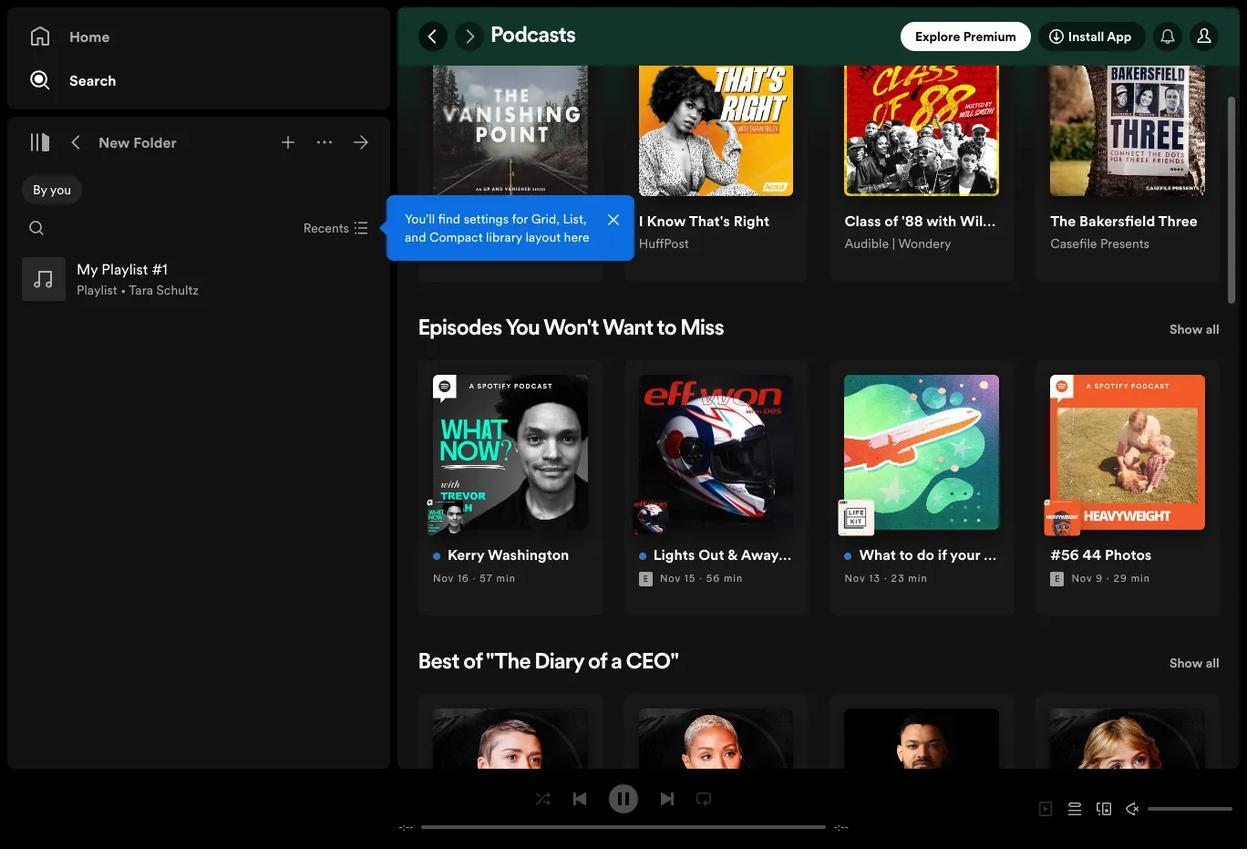 Task type: vqa. For each thing, say whether or not it's contained in the screenshot.
Previous icon on the left bottom
yes



Task type: locate. For each thing, give the bounding box(es) containing it.
group
[[15, 250, 383, 308]]

3 - from the left
[[834, 821, 838, 834]]

go
[[808, 545, 828, 565]]

· right the 16 on the left
[[473, 572, 476, 586]]

new episode image left kerry
[[433, 553, 440, 560]]

go forward image
[[462, 29, 477, 44]]

0 horizontal spatial :-
[[403, 821, 410, 834]]

1 horizontal spatial explicit element
[[1051, 572, 1065, 586]]

new episode image inside kerry washington link
[[433, 553, 440, 560]]

1 all from the top
[[1206, 320, 1220, 338]]

search in your library image
[[29, 221, 44, 235]]

settings
[[464, 210, 509, 228]]

best of "the diary of a ceo" element
[[418, 652, 1220, 849]]

install app
[[1069, 27, 1133, 46]]

top bar and user menu element
[[398, 7, 1241, 66]]

right
[[734, 211, 770, 231]]

1 vertical spatial all
[[1206, 654, 1220, 672]]

0 vertical spatial &
[[518, 235, 527, 253]]

group containing playlist
[[15, 250, 383, 308]]

:-
[[403, 821, 410, 834], [838, 821, 845, 834]]

episodes you won't want to miss element
[[418, 318, 1220, 616]]

explicit element left the 15
[[639, 572, 653, 586]]

the inside the bakersfield three casefile presents
[[1051, 211, 1076, 231]]

i know that's right huffpost
[[639, 211, 770, 253]]

0 horizontal spatial &
[[518, 235, 527, 253]]

1 e from the left
[[643, 573, 648, 584]]

best
[[418, 652, 459, 674]]

min
[[496, 572, 516, 586], [724, 572, 743, 586], [909, 572, 928, 586], [1131, 572, 1151, 586]]

44
[[1083, 545, 1102, 565]]

pause image
[[617, 791, 631, 806]]

1 horizontal spatial -:--
[[834, 821, 849, 834]]

the for the bakersfield three
[[1051, 211, 1076, 231]]

2 nov from the left
[[660, 572, 681, 586]]

1 show all link from the top
[[1170, 318, 1220, 346]]

to left miss at the right
[[657, 318, 677, 340]]

1 explicit element from the left
[[639, 572, 653, 586]]

1 horizontal spatial :-
[[838, 821, 845, 834]]

57
[[480, 572, 493, 586]]

2 horizontal spatial of
[[885, 211, 898, 231]]

all inside episodes you won't want to miss element
[[1206, 320, 1220, 338]]

1 - from the left
[[399, 821, 403, 834]]

by
[[33, 181, 47, 199]]

2 all from the top
[[1206, 654, 1220, 672]]

new folder
[[99, 132, 177, 152]]

the bakersfield three link
[[1051, 211, 1198, 235]]

0 vertical spatial all
[[1206, 320, 1220, 338]]

for
[[512, 210, 528, 228]]

show all link inside best of "the diary of a ceo" element
[[1170, 652, 1220, 679]]

0 vertical spatial show
[[1170, 320, 1203, 338]]

we
[[782, 545, 805, 565]]

nov left 9
[[1072, 572, 1093, 586]]

1 show all from the top
[[1170, 320, 1220, 338]]

nov 15 · 56 min
[[660, 572, 743, 586]]

show inside episodes you won't want to miss element
[[1170, 320, 1203, 338]]

show
[[1170, 320, 1203, 338], [1170, 654, 1203, 672]]

& right the out
[[728, 545, 738, 565]]

of inside class of '88 with will smith audible | wondery
[[885, 211, 898, 231]]

1 vertical spatial to
[[832, 545, 846, 565]]

2 :- from the left
[[838, 821, 845, 834]]

of right best
[[464, 652, 483, 674]]

episodes you won't want to miss
[[418, 318, 724, 340]]

1 vertical spatial &
[[728, 545, 738, 565]]

of left a
[[588, 652, 607, 674]]

1 nov from the left
[[433, 572, 454, 586]]

new folder button
[[95, 128, 180, 157]]

nov left the 15
[[660, 572, 681, 586]]

· right the 15
[[699, 572, 703, 586]]

explicit element down #56
[[1051, 572, 1065, 586]]

2 show all link from the top
[[1170, 652, 1220, 679]]

min right 56
[[724, 572, 743, 586]]

2 -:-- from the left
[[834, 821, 849, 834]]

show inside best of "the diary of a ceo" element
[[1170, 654, 1203, 672]]

playlist • tara schultz
[[77, 281, 199, 299]]

1 show from the top
[[1170, 320, 1203, 338]]

2 show from the top
[[1170, 654, 1203, 672]]

the up casefile
[[1051, 211, 1076, 231]]

new episode image inside lights out & away we go to vegas link
[[639, 553, 646, 560]]

show all
[[1170, 320, 1220, 338], [1170, 654, 1220, 672]]

nov left the 16 on the left
[[433, 572, 454, 586]]

search
[[69, 70, 116, 90]]

all
[[1206, 320, 1220, 338], [1206, 654, 1220, 672]]

3 · from the left
[[884, 572, 888, 586]]

new episode image
[[433, 553, 440, 560], [639, 553, 646, 560], [845, 553, 852, 560]]

1 horizontal spatial &
[[728, 545, 738, 565]]

know
[[647, 211, 686, 231]]

audacy
[[530, 235, 573, 253]]

0 horizontal spatial of
[[464, 652, 483, 674]]

will
[[960, 211, 987, 231]]

away
[[741, 545, 779, 565]]

min for 57 min
[[496, 572, 516, 586]]

&
[[518, 235, 527, 253], [728, 545, 738, 565]]

2 min from the left
[[724, 572, 743, 586]]

1 new episode image from the left
[[433, 553, 440, 560]]

new episode image for kerry washington
[[433, 553, 440, 560]]

show all link for best of "the diary of a ceo"
[[1170, 652, 1220, 679]]

#56
[[1051, 545, 1080, 565]]

to
[[657, 318, 677, 340], [832, 545, 846, 565]]

show all link for episodes you won't want to miss
[[1170, 318, 1220, 346]]

show all inside best of "the diary of a ceo" element
[[1170, 654, 1220, 672]]

podcasts
[[491, 26, 576, 47]]

0 horizontal spatial to
[[657, 318, 677, 340]]

search link
[[29, 62, 369, 99]]

1 horizontal spatial new episode image
[[639, 553, 646, 560]]

4 min from the left
[[1131, 572, 1151, 586]]

2 new episode image from the left
[[639, 553, 646, 560]]

2 explicit element from the left
[[1051, 572, 1065, 586]]

nov for nov 16
[[433, 572, 454, 586]]

2 the from the left
[[1051, 211, 1076, 231]]

1 horizontal spatial e
[[1055, 573, 1060, 584]]

2 e from the left
[[1055, 573, 1060, 584]]

explore premium
[[916, 27, 1017, 46]]

1 vertical spatial show all
[[1170, 654, 1220, 672]]

· right 13 at the bottom
[[884, 572, 888, 586]]

· right 9
[[1107, 572, 1111, 586]]

show all inside episodes you won't want to miss element
[[1170, 320, 1220, 338]]

1 horizontal spatial the
[[1051, 211, 1076, 231]]

recents
[[303, 219, 349, 237]]

0 horizontal spatial the
[[433, 211, 459, 231]]

2 · from the left
[[699, 572, 703, 586]]

enable shuffle image
[[536, 791, 551, 806]]

photos
[[1105, 545, 1152, 565]]

library
[[486, 228, 523, 246]]

all for best of "the diary of a ceo"
[[1206, 654, 1220, 672]]

·
[[473, 572, 476, 586], [699, 572, 703, 586], [884, 572, 888, 586], [1107, 572, 1111, 586]]

3 nov from the left
[[845, 572, 866, 586]]

the for the vanishing point
[[433, 211, 459, 231]]

3 min from the left
[[909, 572, 928, 586]]

4 · from the left
[[1107, 572, 1111, 586]]

e down #56
[[1055, 573, 1060, 584]]

new episode image left lights
[[639, 553, 646, 560]]

want
[[603, 318, 654, 340]]

what's new image
[[1162, 29, 1176, 44]]

1 the from the left
[[433, 211, 459, 231]]

explicit element
[[639, 572, 653, 586], [1051, 572, 1065, 586]]

volume off image
[[1127, 802, 1141, 816]]

all inside best of "the diary of a ceo" element
[[1206, 654, 1220, 672]]

#56 44 photos
[[1051, 545, 1152, 565]]

ceo"
[[626, 652, 679, 674]]

audible
[[845, 235, 889, 253]]

0 vertical spatial show all
[[1170, 320, 1220, 338]]

i
[[639, 211, 643, 231]]

best of "the diary of a ceo"
[[418, 652, 679, 674]]

to right go
[[832, 545, 846, 565]]

min right 57
[[496, 572, 516, 586]]

the up tenderfoot
[[433, 211, 459, 231]]

diary
[[535, 652, 584, 674]]

2 show all from the top
[[1170, 654, 1220, 672]]

nov left 13 at the bottom
[[845, 572, 866, 586]]

e for nov 9
[[1055, 573, 1060, 584]]

you'll
[[405, 210, 435, 228]]

new episode image right go
[[845, 553, 852, 560]]

class
[[845, 211, 881, 231]]

the inside the vanishing point tenderfoot tv & audacy
[[433, 211, 459, 231]]

& inside episodes you won't want to miss element
[[728, 545, 738, 565]]

show all for episodes you won't want to miss
[[1170, 320, 1220, 338]]

min right the 23
[[909, 572, 928, 586]]

1 vertical spatial show
[[1170, 654, 1203, 672]]

& inside the vanishing point tenderfoot tv & audacy
[[518, 235, 527, 253]]

of left "'88"
[[885, 211, 898, 231]]

class of '88 with will smith link
[[845, 211, 1030, 235]]

1 min from the left
[[496, 572, 516, 586]]

you'll find settings for grid, list, and compact library layout here
[[405, 210, 590, 246]]

1 vertical spatial show all link
[[1170, 652, 1220, 679]]

0 horizontal spatial -:--
[[399, 821, 414, 834]]

lights out & away we go to vegas link
[[639, 545, 890, 568]]

tv
[[499, 235, 515, 253]]

0 vertical spatial show all link
[[1170, 318, 1220, 346]]

smith
[[991, 211, 1030, 231]]

e left the 15
[[643, 573, 648, 584]]

0 horizontal spatial explicit element
[[639, 572, 653, 586]]

None search field
[[22, 213, 51, 243]]

explicit element for nov 9
[[1051, 572, 1065, 586]]

1 -:-- from the left
[[399, 821, 414, 834]]

that's
[[689, 211, 730, 231]]

-
[[399, 821, 403, 834], [410, 821, 414, 834], [834, 821, 838, 834], [845, 821, 849, 834]]

4 nov from the left
[[1072, 572, 1093, 586]]

show all link
[[1170, 318, 1220, 346], [1170, 652, 1220, 679]]

· for nov 15
[[699, 572, 703, 586]]

lights out & away we go to vegas
[[653, 545, 890, 565]]

1 · from the left
[[473, 572, 476, 586]]

0 horizontal spatial e
[[643, 573, 648, 584]]

min right 29
[[1131, 572, 1151, 586]]

nov for nov 15
[[660, 572, 681, 586]]

compact
[[430, 228, 483, 246]]

& right tv
[[518, 235, 527, 253]]

the
[[433, 211, 459, 231], [1051, 211, 1076, 231]]

0 horizontal spatial new episode image
[[433, 553, 440, 560]]

new episode image for lights out & away we go to vegas
[[639, 553, 646, 560]]

|
[[892, 235, 895, 253]]

layout
[[526, 228, 561, 246]]

2 horizontal spatial new episode image
[[845, 553, 852, 560]]

-:--
[[399, 821, 414, 834], [834, 821, 849, 834]]



Task type: describe. For each thing, give the bounding box(es) containing it.
bakersfield
[[1080, 211, 1156, 231]]

4 - from the left
[[845, 821, 849, 834]]

home link
[[29, 18, 369, 55]]

· for nov 16
[[473, 572, 476, 586]]

kerry washington
[[448, 545, 569, 565]]

nov 9 · 29 min
[[1072, 572, 1151, 586]]

e for nov 15
[[643, 573, 648, 584]]

washington
[[488, 545, 569, 565]]

· for nov 13
[[884, 572, 888, 586]]

main element
[[7, 7, 635, 769]]

and
[[405, 228, 426, 246]]

miss
[[681, 318, 724, 340]]

13
[[869, 572, 881, 586]]

tara
[[129, 281, 153, 299]]

· for nov 9
[[1107, 572, 1111, 586]]

kerry
[[448, 545, 484, 565]]

explore
[[916, 27, 961, 46]]

Recents, List view field
[[289, 213, 379, 243]]

min for 23 min
[[909, 572, 928, 586]]

of for "the
[[464, 652, 483, 674]]

all for episodes you won't want to miss
[[1206, 320, 1220, 338]]

1 horizontal spatial to
[[832, 545, 846, 565]]

tenderfoot
[[433, 235, 496, 253]]

find
[[438, 210, 461, 228]]

23
[[891, 572, 905, 586]]

nov 13 · 23 min
[[845, 572, 928, 586]]

episodes
[[418, 318, 502, 340]]

you
[[506, 318, 540, 340]]

a
[[611, 652, 622, 674]]

three
[[1159, 211, 1198, 231]]

by you
[[33, 181, 71, 199]]

nov for nov 9
[[1072, 572, 1093, 586]]

56
[[706, 572, 720, 586]]

the bakersfield three casefile presents
[[1051, 211, 1198, 253]]

Disable repeat checkbox
[[690, 784, 719, 813]]

vegas
[[849, 545, 890, 565]]

explicit element for nov 15
[[639, 572, 653, 586]]

episodes you won't want to miss link
[[418, 318, 724, 340]]

i know that's right link
[[639, 211, 770, 235]]

out
[[699, 545, 724, 565]]

playlist
[[77, 281, 117, 299]]

premium
[[964, 27, 1017, 46]]

lights
[[653, 545, 695, 565]]

9
[[1096, 572, 1104, 586]]

folder
[[133, 132, 177, 152]]

won't
[[544, 318, 599, 340]]

nov for nov 13
[[845, 572, 866, 586]]

group inside main element
[[15, 250, 383, 308]]

huffpost
[[639, 235, 689, 253]]

schultz
[[156, 281, 199, 299]]

you
[[50, 181, 71, 199]]

'88
[[902, 211, 923, 231]]

with
[[927, 211, 957, 231]]

you'll find settings for grid, list, and compact library layout here dialog
[[387, 195, 635, 261]]

show all for best of "the diary of a ceo"
[[1170, 654, 1220, 672]]

class of '88 with will smith audible | wondery
[[845, 211, 1030, 253]]

show for best of "the diary of a ceo"
[[1170, 654, 1203, 672]]

list,
[[563, 210, 587, 228]]

here
[[564, 228, 590, 246]]

podcast new releases element
[[418, 0, 1220, 282]]

"the
[[486, 652, 531, 674]]

install
[[1069, 27, 1105, 46]]

best of "the diary of a ceo" link
[[418, 652, 679, 674]]

15
[[685, 572, 696, 586]]

home
[[69, 26, 110, 47]]

previous image
[[573, 791, 587, 806]]

kerry washington link
[[433, 545, 569, 568]]

install app link
[[1039, 22, 1147, 51]]

#56 44 photos link
[[1051, 545, 1152, 568]]

next image
[[660, 791, 675, 806]]

1 horizontal spatial of
[[588, 652, 607, 674]]

vanishing
[[462, 211, 527, 231]]

none search field inside main element
[[22, 213, 51, 243]]

•
[[121, 281, 126, 299]]

nov 16 · 57 min
[[433, 572, 516, 586]]

min for 56 min
[[724, 572, 743, 586]]

wondery
[[899, 235, 952, 253]]

min for 29 min
[[1131, 572, 1151, 586]]

presents
[[1101, 235, 1150, 253]]

1 :- from the left
[[403, 821, 410, 834]]

grid,
[[532, 210, 560, 228]]

29
[[1114, 572, 1128, 586]]

disable repeat image
[[697, 791, 712, 806]]

explore premium button
[[901, 22, 1032, 51]]

go back image
[[426, 29, 440, 44]]

app
[[1108, 27, 1133, 46]]

connect to a device image
[[1097, 802, 1112, 816]]

the vanishing point tenderfoot tv & audacy
[[433, 211, 573, 253]]

By you checkbox
[[22, 175, 82, 204]]

of for '88
[[885, 211, 898, 231]]

point
[[531, 211, 566, 231]]

new
[[99, 132, 130, 152]]

0 vertical spatial to
[[657, 318, 677, 340]]

player controls element
[[377, 784, 871, 834]]

2 - from the left
[[410, 821, 414, 834]]

show for episodes you won't want to miss
[[1170, 320, 1203, 338]]

3 new episode image from the left
[[845, 553, 852, 560]]

16
[[457, 572, 469, 586]]



